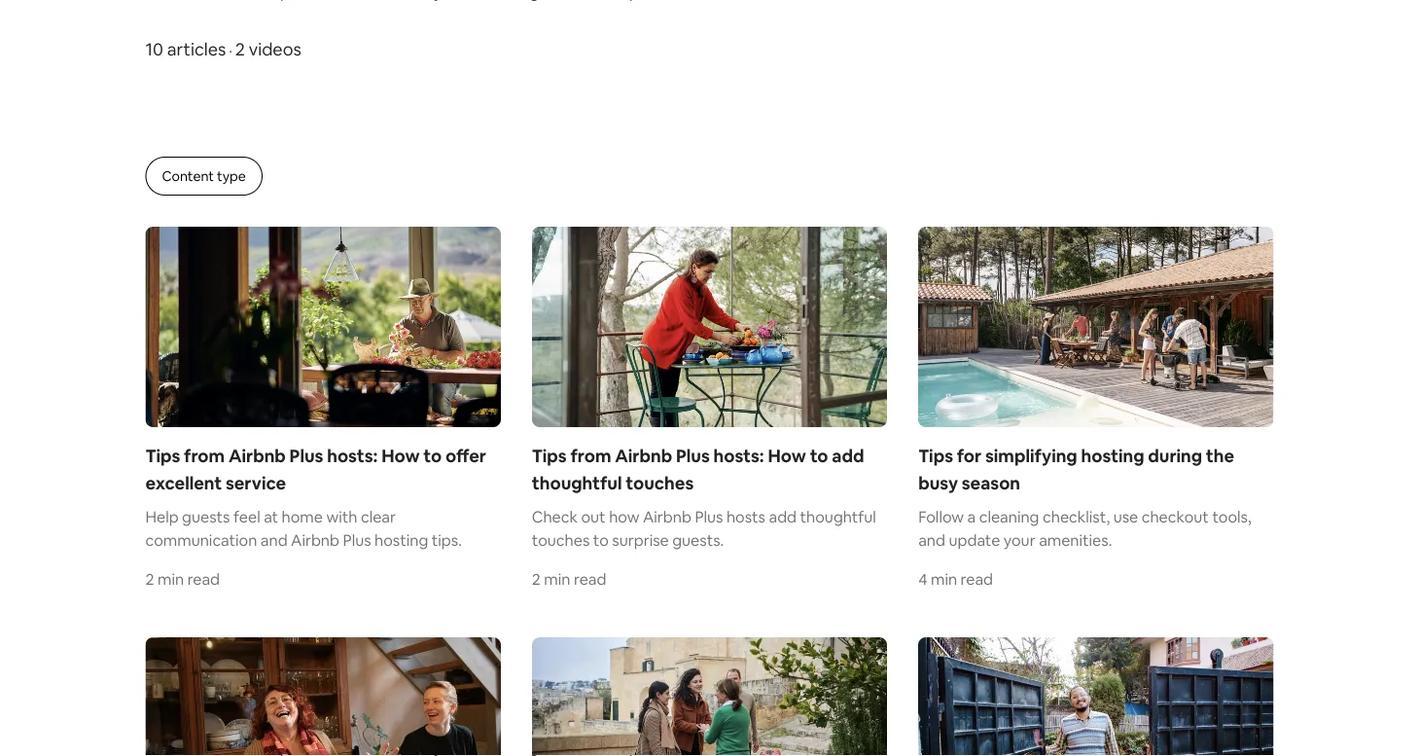 Task type: locate. For each thing, give the bounding box(es) containing it.
airbnb inside tips from airbnb plus hosts: how to offer excellent service
[[229, 445, 286, 467]]

add inside tips from airbnb plus hosts: how to add thoughtful touches
[[832, 445, 865, 467]]

to inside tips from airbnb plus hosts: how to offer excellent service
[[424, 445, 442, 467]]

read down update
[[961, 569, 994, 589]]

0 horizontal spatial add
[[769, 506, 797, 526]]

2 min read down communication
[[146, 569, 220, 589]]

1 horizontal spatial min
[[544, 569, 571, 589]]

touches down 'check'
[[532, 530, 590, 550]]

amenities.
[[1040, 530, 1113, 550]]

2 horizontal spatial min
[[931, 569, 958, 589]]

0 horizontal spatial hosts:
[[327, 445, 378, 467]]

2 for tips from airbnb plus hosts: how to offer excellent service
[[146, 569, 154, 589]]

from inside tips from airbnb plus hosts: how to add thoughtful touches
[[571, 445, 612, 467]]

0 horizontal spatial tips
[[146, 445, 180, 467]]

1 horizontal spatial read
[[574, 569, 607, 589]]

tips up busy
[[919, 445, 954, 467]]

hosting down clear
[[375, 530, 428, 550]]

three people set an outdoor table while three others cook food on a grill that's situated on a deck next to a swimming pool. image
[[919, 227, 1274, 427], [919, 227, 1274, 427]]

2 right ·
[[235, 38, 245, 61]]

10 articles · 2 videos
[[146, 38, 302, 61]]

a host in a red sweater sets the table on her olive farm. image
[[532, 227, 888, 427], [532, 227, 888, 427]]

2 for tips from airbnb plus hosts: how to add thoughtful touches
[[532, 569, 541, 589]]

from for thoughtful
[[571, 445, 612, 467]]

from up out
[[571, 445, 612, 467]]

from up the excellent
[[184, 445, 225, 467]]

hosting
[[1082, 445, 1145, 467], [375, 530, 428, 550]]

1 vertical spatial touches
[[532, 530, 590, 550]]

to for offer
[[424, 445, 442, 467]]

2 and from the left
[[919, 530, 946, 550]]

airbnb up surprise
[[643, 506, 692, 526]]

1 horizontal spatial thoughtful
[[801, 506, 877, 526]]

a person opens a large black gate and smiles, with a stone patio and trees in the background. image
[[919, 637, 1274, 756], [919, 637, 1274, 756]]

1 min from the left
[[158, 569, 184, 589]]

type
[[217, 167, 246, 185]]

1 from from the left
[[184, 445, 225, 467]]

0 horizontal spatial from
[[184, 445, 225, 467]]

simplifying
[[986, 445, 1078, 467]]

and down follow
[[919, 530, 946, 550]]

hosting inside tips for simplifying hosting during the busy season
[[1082, 445, 1145, 467]]

1 horizontal spatial add
[[832, 445, 865, 467]]

airbnb up how
[[615, 445, 673, 467]]

2 2 min read from the left
[[532, 569, 607, 589]]

3 tips from the left
[[919, 445, 954, 467]]

tips inside tips from airbnb plus hosts: how to offer excellent service
[[146, 445, 180, 467]]

1 horizontal spatial how
[[768, 445, 807, 467]]

from
[[184, 445, 225, 467], [571, 445, 612, 467]]

1 horizontal spatial from
[[571, 445, 612, 467]]

tips up 'check'
[[532, 445, 567, 467]]

touches up how
[[626, 472, 694, 495]]

checkout
[[1142, 506, 1210, 526]]

0 vertical spatial add
[[832, 445, 865, 467]]

plus up guests.
[[695, 506, 724, 526]]

2 horizontal spatial read
[[961, 569, 994, 589]]

min down communication
[[158, 569, 184, 589]]

4
[[919, 569, 928, 589]]

airbnb down home
[[291, 530, 340, 550]]

to inside tips from airbnb plus hosts: how to add thoughtful touches
[[810, 445, 829, 467]]

thoughtful up out
[[532, 472, 622, 495]]

clear
[[361, 506, 396, 526]]

thoughtful right the "hosts" at bottom
[[801, 506, 877, 526]]

1 hosts: from the left
[[327, 445, 378, 467]]

1 horizontal spatial hosts:
[[714, 445, 765, 467]]

plus down with
[[343, 530, 371, 550]]

airbnb
[[229, 445, 286, 467], [615, 445, 673, 467], [643, 506, 692, 526], [291, 530, 340, 550]]

plus inside tips from airbnb plus hosts: how to add thoughtful touches
[[676, 445, 710, 467]]

2 read from the left
[[574, 569, 607, 589]]

1 horizontal spatial hosting
[[1082, 445, 1145, 467]]

guests.
[[673, 530, 724, 550]]

plus
[[290, 445, 324, 467], [676, 445, 710, 467], [695, 506, 724, 526], [343, 530, 371, 550]]

2 tips from the left
[[532, 445, 567, 467]]

min right the "4"
[[931, 569, 958, 589]]

1 horizontal spatial 2 min read
[[532, 569, 607, 589]]

to
[[424, 445, 442, 467], [810, 445, 829, 467], [593, 530, 609, 550]]

to for add
[[810, 445, 829, 467]]

plus up 'check out how airbnb plus hosts add thoughtful touches to surprise guests.'
[[676, 445, 710, 467]]

and
[[261, 530, 288, 550], [919, 530, 946, 550]]

how
[[382, 445, 420, 467], [768, 445, 807, 467]]

read for thoughtful
[[574, 569, 607, 589]]

1 tips from the left
[[146, 445, 180, 467]]

1 vertical spatial add
[[769, 506, 797, 526]]

2 how from the left
[[768, 445, 807, 467]]

1 read from the left
[[187, 569, 220, 589]]

airbnb inside help guests feel at home with clear communication and airbnb plus hosting tips.
[[291, 530, 340, 550]]

1 and from the left
[[261, 530, 288, 550]]

a
[[968, 506, 976, 526]]

and inside follow a cleaning checklist, use checkout tools, and update your amenities.
[[919, 530, 946, 550]]

a host wearing a hat arranges flowers in his home in cape town, south africa. image
[[146, 227, 501, 427], [146, 227, 501, 427]]

surprise
[[612, 530, 669, 550]]

home
[[282, 506, 323, 526]]

1 horizontal spatial and
[[919, 530, 946, 550]]

tips inside tips from airbnb plus hosts: how to add thoughtful touches
[[532, 445, 567, 467]]

from inside tips from airbnb plus hosts: how to offer excellent service
[[184, 445, 225, 467]]

2 min read down 'check'
[[532, 569, 607, 589]]

2 min read for tips from airbnb plus hosts: how to add thoughtful touches
[[532, 569, 607, 589]]

2 horizontal spatial 2
[[532, 569, 541, 589]]

season
[[962, 472, 1021, 495]]

hosts: up with
[[327, 445, 378, 467]]

·
[[229, 42, 232, 59]]

min
[[158, 569, 184, 589], [544, 569, 571, 589], [931, 569, 958, 589]]

min for excellent
[[158, 569, 184, 589]]

tools,
[[1213, 506, 1252, 526]]

follow
[[919, 506, 965, 526]]

2
[[235, 38, 245, 61], [146, 569, 154, 589], [532, 569, 541, 589]]

how
[[609, 506, 640, 526]]

tips up the excellent
[[146, 445, 180, 467]]

hosts: for touches
[[714, 445, 765, 467]]

read down out
[[574, 569, 607, 589]]

0 horizontal spatial hosting
[[375, 530, 428, 550]]

1 2 min read from the left
[[146, 569, 220, 589]]

tips
[[146, 445, 180, 467], [532, 445, 567, 467], [919, 445, 954, 467]]

1 horizontal spatial tips
[[532, 445, 567, 467]]

1 vertical spatial hosting
[[375, 530, 428, 550]]

2 from from the left
[[571, 445, 612, 467]]

an airbnb rooms host and her guest both laugh while sitting side by side at a wooden table with mugs and glasses on it. image
[[146, 637, 501, 756], [146, 637, 501, 756]]

2 horizontal spatial tips
[[919, 445, 954, 467]]

check out how airbnb plus hosts add thoughtful touches to surprise guests.
[[532, 506, 877, 550]]

how inside tips from airbnb plus hosts: how to offer excellent service
[[382, 445, 420, 467]]

0 horizontal spatial 2 min read
[[146, 569, 220, 589]]

add
[[832, 445, 865, 467], [769, 506, 797, 526]]

check
[[532, 506, 578, 526]]

0 horizontal spatial and
[[261, 530, 288, 550]]

read down communication
[[187, 569, 220, 589]]

hosts: up the "hosts" at bottom
[[714, 445, 765, 467]]

follow a cleaning checklist, use checkout tools, and update your amenities.
[[919, 506, 1252, 550]]

out
[[581, 506, 606, 526]]

hosts: for service
[[327, 445, 378, 467]]

2 down 'check'
[[532, 569, 541, 589]]

hosts:
[[327, 445, 378, 467], [714, 445, 765, 467]]

2 hosts: from the left
[[714, 445, 765, 467]]

plus up home
[[290, 445, 324, 467]]

0 horizontal spatial min
[[158, 569, 184, 589]]

airbnb up service
[[229, 445, 286, 467]]

2 horizontal spatial to
[[810, 445, 829, 467]]

and down at
[[261, 530, 288, 550]]

read
[[187, 569, 220, 589], [574, 569, 607, 589], [961, 569, 994, 589]]

0 horizontal spatial thoughtful
[[532, 472, 622, 495]]

0 vertical spatial touches
[[626, 472, 694, 495]]

0 horizontal spatial touches
[[532, 530, 590, 550]]

how inside tips from airbnb plus hosts: how to add thoughtful touches
[[768, 445, 807, 467]]

1 horizontal spatial to
[[593, 530, 609, 550]]

min down 'check'
[[544, 569, 571, 589]]

plus inside help guests feel at home with clear communication and airbnb plus hosting tips.
[[343, 530, 371, 550]]

2 down 'help'
[[146, 569, 154, 589]]

2 min read
[[146, 569, 220, 589], [532, 569, 607, 589]]

read for excellent
[[187, 569, 220, 589]]

hosts: inside tips from airbnb plus hosts: how to add thoughtful touches
[[714, 445, 765, 467]]

help guests feel at home with clear communication and airbnb plus hosting tips.
[[146, 506, 462, 550]]

0 horizontal spatial how
[[382, 445, 420, 467]]

0 horizontal spatial to
[[424, 445, 442, 467]]

3 read from the left
[[961, 569, 994, 589]]

1 how from the left
[[382, 445, 420, 467]]

2 min from the left
[[544, 569, 571, 589]]

how for add
[[768, 445, 807, 467]]

0 vertical spatial hosting
[[1082, 445, 1145, 467]]

0 vertical spatial thoughtful
[[532, 472, 622, 495]]

hosts: inside tips from airbnb plus hosts: how to offer excellent service
[[327, 445, 378, 467]]

hosting up the use
[[1082, 445, 1145, 467]]

10
[[146, 38, 163, 61]]

0 horizontal spatial read
[[187, 569, 220, 589]]

0 horizontal spatial 2
[[146, 569, 154, 589]]

touches inside tips from airbnb plus hosts: how to add thoughtful touches
[[626, 472, 694, 495]]

1 horizontal spatial touches
[[626, 472, 694, 495]]

a host shakes hands with one of three guests standing beside roller bags on a cobblestone walkway tinged green with moss. image
[[532, 637, 888, 756], [532, 637, 888, 756]]

thoughtful
[[532, 472, 622, 495], [801, 506, 877, 526]]

touches
[[626, 472, 694, 495], [532, 530, 590, 550]]

1 vertical spatial thoughtful
[[801, 506, 877, 526]]



Task type: describe. For each thing, give the bounding box(es) containing it.
tips for excellent
[[146, 445, 180, 467]]

content type
[[162, 167, 246, 185]]

content
[[162, 167, 214, 185]]

thoughtful inside tips from airbnb plus hosts: how to add thoughtful touches
[[532, 472, 622, 495]]

tips.
[[432, 530, 462, 550]]

offer
[[446, 445, 487, 467]]

service
[[226, 472, 286, 495]]

add inside 'check out how airbnb plus hosts add thoughtful touches to surprise guests.'
[[769, 506, 797, 526]]

update
[[949, 530, 1001, 550]]

cleaning
[[980, 506, 1040, 526]]

feel
[[234, 506, 261, 526]]

to inside 'check out how airbnb plus hosts add thoughtful touches to surprise guests.'
[[593, 530, 609, 550]]

3 min from the left
[[931, 569, 958, 589]]

hosts
[[727, 506, 766, 526]]

plus inside 'check out how airbnb plus hosts add thoughtful touches to surprise guests.'
[[695, 506, 724, 526]]

2 min read for tips from airbnb plus hosts: how to offer excellent service
[[146, 569, 220, 589]]

for
[[957, 445, 982, 467]]

excellent
[[146, 472, 222, 495]]

busy
[[919, 472, 959, 495]]

from for excellent
[[184, 445, 225, 467]]

1 horizontal spatial 2
[[235, 38, 245, 61]]

use
[[1114, 506, 1139, 526]]

videos
[[249, 38, 302, 61]]

the
[[1207, 445, 1235, 467]]

tips for simplifying hosting during the busy season
[[919, 445, 1235, 495]]

guests
[[182, 506, 230, 526]]

articles
[[167, 38, 226, 61]]

min for thoughtful
[[544, 569, 571, 589]]

and inside help guests feel at home with clear communication and airbnb plus hosting tips.
[[261, 530, 288, 550]]

with
[[326, 506, 358, 526]]

how for offer
[[382, 445, 420, 467]]

communication
[[146, 530, 257, 550]]

tips inside tips for simplifying hosting during the busy season
[[919, 445, 954, 467]]

4 min read
[[919, 569, 994, 589]]

tips for thoughtful
[[532, 445, 567, 467]]

thoughtful inside 'check out how airbnb plus hosts add thoughtful touches to surprise guests.'
[[801, 506, 877, 526]]

touches inside 'check out how airbnb plus hosts add thoughtful touches to surprise guests.'
[[532, 530, 590, 550]]

content type button
[[146, 157, 263, 196]]

plus inside tips from airbnb plus hosts: how to offer excellent service
[[290, 445, 324, 467]]

airbnb inside 'check out how airbnb plus hosts add thoughtful touches to surprise guests.'
[[643, 506, 692, 526]]

tips from airbnb plus hosts: how to add thoughtful touches
[[532, 445, 865, 495]]

help
[[146, 506, 179, 526]]

airbnb inside tips from airbnb plus hosts: how to add thoughtful touches
[[615, 445, 673, 467]]

at
[[264, 506, 278, 526]]

during
[[1149, 445, 1203, 467]]

your
[[1004, 530, 1036, 550]]

tips from airbnb plus hosts: how to offer excellent service
[[146, 445, 487, 495]]

hosting inside help guests feel at home with clear communication and airbnb plus hosting tips.
[[375, 530, 428, 550]]

checklist,
[[1043, 506, 1111, 526]]



Task type: vqa. For each thing, say whether or not it's contained in the screenshot.
AM–11:00
no



